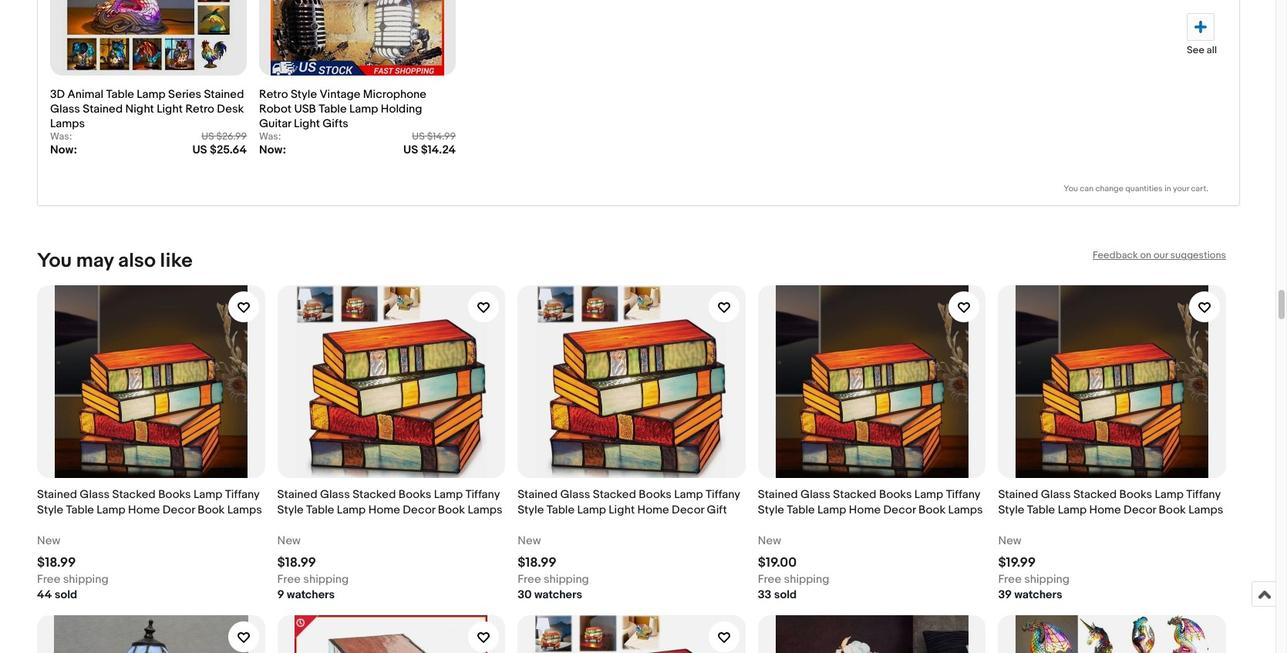 Task type: vqa. For each thing, say whether or not it's contained in the screenshot.


Task type: locate. For each thing, give the bounding box(es) containing it.
table right animal
[[106, 88, 134, 102]]

0 horizontal spatial free shipping text field
[[277, 573, 349, 588]]

shipping up the 39 watchers text field
[[1025, 573, 1070, 588]]

was: down 3d on the top of page
[[50, 131, 72, 143]]

sold
[[55, 588, 77, 603], [774, 588, 797, 603]]

new for new $19.00 free shipping 33 sold
[[758, 534, 782, 549]]

table up the new $18.99 free shipping 44 sold
[[66, 503, 94, 518]]

see all link
[[1187, 13, 1218, 57]]

free for new $19.99 free shipping 39 watchers
[[999, 573, 1022, 588]]

new up 30
[[518, 534, 541, 549]]

2 shipping from the left
[[304, 573, 349, 588]]

stained glass stacked books lamp tiffany style table lamp home decor book lamps for new $19.00 free shipping 33 sold
[[758, 488, 984, 518]]

1 horizontal spatial $18.99 text field
[[277, 556, 316, 571]]

table inside 3d animal table lamp series stained glass stained night light retro desk lamps
[[106, 88, 134, 102]]

style inside retro style vintage microphone robot usb table lamp holding guitar light gifts
[[291, 88, 317, 102]]

shipping inside new $18.99 free shipping 9 watchers
[[304, 573, 349, 588]]

4 new from the left
[[758, 534, 782, 549]]

$18.99 text field up 44 sold text field
[[37, 556, 76, 571]]

1 watchers from the left
[[287, 588, 335, 603]]

$19.99
[[999, 556, 1036, 571]]

table
[[106, 88, 134, 102], [319, 102, 347, 117], [66, 503, 94, 518], [306, 503, 334, 518], [547, 503, 575, 518], [787, 503, 815, 518], [1028, 503, 1056, 518]]

stained glass stacked books lamp tiffany style table lamp home decor book lamps
[[37, 488, 262, 518], [277, 488, 503, 518], [758, 488, 984, 518], [999, 488, 1224, 518]]

stained for new $19.99 free shipping 39 watchers
[[999, 488, 1039, 503]]

retro left desk
[[185, 102, 214, 117]]

lamp
[[137, 88, 166, 102], [350, 102, 378, 117], [194, 488, 223, 503], [434, 488, 463, 503], [675, 488, 703, 503], [915, 488, 944, 503], [1155, 488, 1184, 503], [97, 503, 126, 518], [337, 503, 366, 518], [577, 503, 606, 518], [818, 503, 847, 518], [1058, 503, 1087, 518]]

sold right the 33 in the right of the page
[[774, 588, 797, 603]]

tiffany for new $18.99 free shipping 30 watchers
[[706, 488, 740, 503]]

1 new text field from the left
[[37, 534, 60, 550]]

stained up $19.00 text field on the bottom of the page
[[758, 488, 798, 503]]

sold inside new $19.00 free shipping 33 sold
[[774, 588, 797, 603]]

$19.00 text field
[[758, 556, 797, 571]]

33
[[758, 588, 772, 603]]

1 horizontal spatial watchers
[[535, 588, 583, 603]]

1 free shipping text field from the left
[[37, 573, 109, 588]]

you left may
[[37, 250, 72, 273]]

free up 44
[[37, 573, 61, 588]]

free shipping text field for $18.99
[[37, 573, 109, 588]]

stained left night
[[83, 102, 123, 117]]

book for new $19.00 free shipping 33 sold
[[919, 503, 946, 518]]

home for new $19.00 free shipping 33 sold
[[849, 503, 881, 518]]

us left $25.64
[[192, 143, 207, 158]]

free inside new $19.99 free shipping 39 watchers
[[999, 573, 1022, 588]]

us for us $14.24
[[404, 143, 418, 158]]

shipping inside new $18.99 free shipping 30 watchers
[[544, 573, 589, 588]]

3 decor from the left
[[672, 503, 705, 518]]

watchers inside new $18.99 free shipping 9 watchers
[[287, 588, 335, 603]]

2 decor from the left
[[403, 503, 436, 518]]

stained glass stacked books lamp tiffany style table lamp home decor book lamps for new $18.99 free shipping 9 watchers
[[277, 488, 503, 518]]

style for new $18.99 free shipping 44 sold
[[37, 503, 63, 518]]

gifts
[[323, 117, 349, 131]]

2 tiffany from the left
[[466, 488, 500, 503]]

stacked for new $18.99 free shipping 9 watchers
[[353, 488, 396, 503]]

3 free from the left
[[518, 573, 541, 588]]

watchers inside new $18.99 free shipping 30 watchers
[[535, 588, 583, 603]]

glass for new $19.00 free shipping 33 sold
[[801, 488, 831, 503]]

New text field
[[37, 534, 60, 550], [518, 534, 541, 550], [758, 534, 782, 550], [999, 534, 1022, 550]]

new text field up 30
[[518, 534, 541, 550]]

new for new $18.99 free shipping 44 sold
[[37, 534, 60, 549]]

your
[[1174, 184, 1190, 194]]

5 shipping from the left
[[1025, 573, 1070, 588]]

5 books from the left
[[1120, 488, 1153, 503]]

holding
[[381, 102, 422, 117]]

1 horizontal spatial sold
[[774, 588, 797, 603]]

new text field up $19.99
[[999, 534, 1022, 550]]

guitar
[[259, 117, 291, 131]]

free shipping text field for new $18.99 free shipping 9 watchers
[[277, 573, 349, 588]]

glass inside 3d animal table lamp series stained glass stained night light retro desk lamps
[[50, 102, 80, 117]]

glass up new $18.99 free shipping 9 watchers
[[320, 488, 350, 503]]

1 horizontal spatial light
[[294, 117, 320, 131]]

5 home from the left
[[1090, 503, 1122, 518]]

$18.99 text field for new $18.99 free shipping 9 watchers
[[277, 556, 316, 571]]

3 stained glass stacked books lamp tiffany style table lamp home decor book lamps from the left
[[758, 488, 984, 518]]

0 horizontal spatial sold
[[55, 588, 77, 603]]

style inside stained glass stacked books lamp tiffany style table lamp light home decor gift
[[518, 503, 544, 518]]

2 was: from the left
[[259, 131, 281, 143]]

animal
[[68, 88, 104, 102]]

1 horizontal spatial free shipping text field
[[758, 573, 830, 588]]

change
[[1096, 184, 1124, 194]]

$18.99 inside new $18.99 free shipping 30 watchers
[[518, 556, 557, 571]]

3 shipping from the left
[[544, 573, 589, 588]]

new up 44
[[37, 534, 60, 549]]

new inside new $18.99 free shipping 30 watchers
[[518, 534, 541, 549]]

glass left night
[[50, 102, 80, 117]]

1 sold from the left
[[55, 588, 77, 603]]

tiffany for new $18.99 free shipping 44 sold
[[225, 488, 260, 503]]

3 free shipping text field from the left
[[999, 573, 1070, 588]]

stained up $19.99 text box
[[999, 488, 1039, 503]]

$18.99 up 30
[[518, 556, 557, 571]]

sold for $18.99
[[55, 588, 77, 603]]

new text field for new $18.99 free shipping 44 sold
[[37, 534, 60, 550]]

sold right 44
[[55, 588, 77, 603]]

lamps
[[50, 117, 85, 131], [227, 503, 262, 518], [468, 503, 503, 518], [949, 503, 984, 518], [1189, 503, 1224, 518]]

0 horizontal spatial light
[[157, 102, 183, 117]]

free up the 9 in the left of the page
[[277, 573, 301, 588]]

glass up the new $18.99 free shipping 44 sold
[[80, 488, 110, 503]]

style up $19.99 text box
[[999, 503, 1025, 518]]

now: for retro style vintage microphone robot usb table lamp holding guitar light gifts
[[259, 143, 286, 158]]

2 $18.99 from the left
[[277, 556, 316, 571]]

books
[[158, 488, 191, 503], [399, 488, 432, 503], [639, 488, 672, 503], [880, 488, 912, 503], [1120, 488, 1153, 503]]

desk
[[217, 102, 244, 117]]

3 watchers from the left
[[1015, 588, 1063, 603]]

1 books from the left
[[158, 488, 191, 503]]

you for you may also like
[[37, 250, 72, 273]]

44 sold text field
[[37, 588, 77, 604]]

retro up guitar
[[259, 88, 288, 102]]

table for new $18.99 free shipping 9 watchers
[[306, 503, 334, 518]]

table for new $18.99 free shipping 44 sold
[[66, 503, 94, 518]]

glass for new $19.99 free shipping 39 watchers
[[1041, 488, 1071, 503]]

tiffany for new $18.99 free shipping 9 watchers
[[466, 488, 500, 503]]

1 tiffany from the left
[[225, 488, 260, 503]]

0 horizontal spatial free shipping text field
[[37, 573, 109, 588]]

new inside new $19.00 free shipping 33 sold
[[758, 534, 782, 549]]

shipping up 44 sold text field
[[63, 573, 109, 588]]

1 home from the left
[[128, 503, 160, 518]]

new text field up 44
[[37, 534, 60, 550]]

free inside the new $18.99 free shipping 44 sold
[[37, 573, 61, 588]]

tiffany inside stained glass stacked books lamp tiffany style table lamp light home decor gift
[[706, 488, 740, 503]]

now: down guitar
[[259, 143, 286, 158]]

stained inside stained glass stacked books lamp tiffany style table lamp light home decor gift
[[518, 488, 558, 503]]

1 was: from the left
[[50, 131, 72, 143]]

3 new text field from the left
[[758, 534, 782, 550]]

free up 30
[[518, 573, 541, 588]]

stained for new $18.99 free shipping 9 watchers
[[277, 488, 318, 503]]

decor
[[163, 503, 195, 518], [403, 503, 436, 518], [672, 503, 705, 518], [884, 503, 916, 518], [1124, 503, 1157, 518]]

2 books from the left
[[399, 488, 432, 503]]

light inside stained glass stacked books lamp tiffany style table lamp light home decor gift
[[609, 503, 635, 518]]

1 horizontal spatial you
[[1064, 184, 1079, 194]]

$18.99
[[37, 556, 76, 571], [277, 556, 316, 571], [518, 556, 557, 571]]

feedback on our suggestions
[[1093, 250, 1227, 262]]

Free shipping text field
[[277, 573, 349, 588], [518, 573, 589, 588]]

3 tiffany from the left
[[706, 488, 740, 503]]

4 free from the left
[[758, 573, 782, 588]]

new $19.00 free shipping 33 sold
[[758, 534, 830, 603]]

2 horizontal spatial $18.99 text field
[[518, 556, 557, 571]]

free for new $18.99 free shipping 30 watchers
[[518, 573, 541, 588]]

stained glass stacked books lamp tiffany style table lamp home decor book lamps for new $18.99 free shipping 44 sold
[[37, 488, 262, 518]]

style up new $18.99 free shipping 30 watchers
[[518, 503, 544, 518]]

tiffany
[[225, 488, 260, 503], [466, 488, 500, 503], [706, 488, 740, 503], [946, 488, 981, 503], [1187, 488, 1221, 503]]

2 horizontal spatial watchers
[[1015, 588, 1063, 603]]

5 new from the left
[[999, 534, 1022, 549]]

30
[[518, 588, 532, 603]]

free for new $19.00 free shipping 33 sold
[[758, 573, 782, 588]]

now:
[[50, 143, 77, 158], [259, 143, 286, 158]]

books for new $18.99 free shipping 30 watchers
[[639, 488, 672, 503]]

2 $18.99 text field from the left
[[277, 556, 316, 571]]

0 horizontal spatial was:
[[50, 131, 72, 143]]

was: for 3d animal table lamp series stained glass stained night light retro desk lamps
[[50, 131, 72, 143]]

3 book from the left
[[919, 503, 946, 518]]

us left $14.24
[[404, 143, 418, 158]]

retro inside retro style vintage microphone robot usb table lamp holding guitar light gifts
[[259, 88, 288, 102]]

watchers right 30
[[535, 588, 583, 603]]

1 $18.99 from the left
[[37, 556, 76, 571]]

new for new $18.99 free shipping 9 watchers
[[277, 534, 301, 549]]

$18.99 text field for new $18.99 free shipping 30 watchers
[[518, 556, 557, 571]]

2 horizontal spatial free shipping text field
[[999, 573, 1070, 588]]

0 horizontal spatial retro
[[185, 102, 214, 117]]

1 horizontal spatial now:
[[259, 143, 286, 158]]

stacked for new $18.99 free shipping 30 watchers
[[593, 488, 637, 503]]

39
[[999, 588, 1012, 603]]

shipping inside new $19.99 free shipping 39 watchers
[[1025, 573, 1070, 588]]

shipping for new $19.00 free shipping 33 sold
[[784, 573, 830, 588]]

new text field for new $19.99 free shipping 39 watchers
[[999, 534, 1022, 550]]

1 free from the left
[[37, 573, 61, 588]]

table for new $18.99 free shipping 30 watchers
[[547, 503, 575, 518]]

$18.99 for new $18.99 free shipping 30 watchers
[[518, 556, 557, 571]]

1 stained glass stacked books lamp tiffany style table lamp home decor book lamps from the left
[[37, 488, 262, 518]]

watchers inside new $19.99 free shipping 39 watchers
[[1015, 588, 1063, 603]]

home for new $18.99 free shipping 44 sold
[[128, 503, 160, 518]]

watchers for new $18.99 free shipping 9 watchers
[[287, 588, 335, 603]]

suggestions
[[1171, 250, 1227, 262]]

1 stacked from the left
[[112, 488, 156, 503]]

home
[[128, 503, 160, 518], [369, 503, 400, 518], [638, 503, 670, 518], [849, 503, 881, 518], [1090, 503, 1122, 518]]

glass up new $18.99 free shipping 30 watchers
[[561, 488, 591, 503]]

1 horizontal spatial was:
[[259, 131, 281, 143]]

vintage
[[320, 88, 361, 102]]

$18.99 text field
[[37, 556, 76, 571], [277, 556, 316, 571], [518, 556, 557, 571]]

2 new from the left
[[277, 534, 301, 549]]

books for new $18.99 free shipping 9 watchers
[[399, 488, 432, 503]]

free up the 33 in the right of the page
[[758, 573, 782, 588]]

glass up new $19.99 free shipping 39 watchers
[[1041, 488, 1071, 503]]

in
[[1165, 184, 1172, 194]]

style for new $19.99 free shipping 39 watchers
[[999, 503, 1025, 518]]

4 book from the left
[[1159, 503, 1187, 518]]

0 horizontal spatial $18.99 text field
[[37, 556, 76, 571]]

1 horizontal spatial $18.99
[[277, 556, 316, 571]]

1 now: from the left
[[50, 143, 77, 158]]

new inside the new $18.99 free shipping 44 sold
[[37, 534, 60, 549]]

was: down robot
[[259, 131, 281, 143]]

us left $14.99
[[412, 131, 425, 143]]

retro inside 3d animal table lamp series stained glass stained night light retro desk lamps
[[185, 102, 214, 117]]

you
[[1064, 184, 1079, 194], [37, 250, 72, 273]]

3 home from the left
[[638, 503, 670, 518]]

new text field up $19.00 text field on the bottom of the page
[[758, 534, 782, 550]]

free inside new $19.00 free shipping 33 sold
[[758, 573, 782, 588]]

light
[[157, 102, 183, 117], [294, 117, 320, 131], [609, 503, 635, 518]]

0 horizontal spatial now:
[[50, 143, 77, 158]]

2 book from the left
[[438, 503, 465, 518]]

Free shipping text field
[[37, 573, 109, 588], [758, 573, 830, 588], [999, 573, 1070, 588]]

light inside 3d animal table lamp series stained glass stained night light retro desk lamps
[[157, 102, 183, 117]]

stained up new text box
[[277, 488, 318, 503]]

1 $18.99 text field from the left
[[37, 556, 76, 571]]

sold inside the new $18.99 free shipping 44 sold
[[55, 588, 77, 603]]

4 shipping from the left
[[784, 573, 830, 588]]

free inside new $18.99 free shipping 30 watchers
[[518, 573, 541, 588]]

free inside new $18.99 free shipping 9 watchers
[[277, 573, 301, 588]]

can
[[1080, 184, 1094, 194]]

9
[[277, 588, 285, 603]]

new up the 9 in the left of the page
[[277, 534, 301, 549]]

book
[[198, 503, 225, 518], [438, 503, 465, 518], [919, 503, 946, 518], [1159, 503, 1187, 518]]

was:
[[50, 131, 72, 143], [259, 131, 281, 143]]

light for stained glass stacked books lamp tiffany style table lamp light home decor gift
[[609, 503, 635, 518]]

new inside new $19.99 free shipping 39 watchers
[[999, 534, 1022, 549]]

stained up the new $18.99 free shipping 44 sold
[[37, 488, 77, 503]]

$18.99 text field down new text box
[[277, 556, 316, 571]]

3 $18.99 from the left
[[518, 556, 557, 571]]

39 watchers text field
[[999, 588, 1063, 604]]

shipping
[[63, 573, 109, 588], [304, 573, 349, 588], [544, 573, 589, 588], [784, 573, 830, 588], [1025, 573, 1070, 588]]

watchers
[[287, 588, 335, 603], [535, 588, 583, 603], [1015, 588, 1063, 603]]

2 home from the left
[[369, 503, 400, 518]]

us $14.99
[[412, 131, 456, 143]]

night
[[125, 102, 154, 117]]

4 decor from the left
[[884, 503, 916, 518]]

list
[[37, 273, 1239, 654]]

stacked
[[112, 488, 156, 503], [353, 488, 396, 503], [593, 488, 637, 503], [834, 488, 877, 503], [1074, 488, 1117, 503]]

watchers right the 9 in the left of the page
[[287, 588, 335, 603]]

5 decor from the left
[[1124, 503, 1157, 518]]

shipping inside new $19.00 free shipping 33 sold
[[784, 573, 830, 588]]

2 watchers from the left
[[535, 588, 583, 603]]

you left can
[[1064, 184, 1079, 194]]

2 stained glass stacked books lamp tiffany style table lamp home decor book lamps from the left
[[277, 488, 503, 518]]

us left $26.99
[[202, 131, 214, 143]]

our
[[1154, 250, 1169, 262]]

table right the usb
[[319, 102, 347, 117]]

table up $19.00
[[787, 503, 815, 518]]

1 new from the left
[[37, 534, 60, 549]]

lamps inside 3d animal table lamp series stained glass stained night light retro desk lamps
[[50, 117, 85, 131]]

new
[[37, 534, 60, 549], [277, 534, 301, 549], [518, 534, 541, 549], [758, 534, 782, 549], [999, 534, 1022, 549]]

new for new $19.99 free shipping 39 watchers
[[999, 534, 1022, 549]]

glass
[[50, 102, 80, 117], [80, 488, 110, 503], [320, 488, 350, 503], [561, 488, 591, 503], [801, 488, 831, 503], [1041, 488, 1071, 503]]

1 book from the left
[[198, 503, 225, 518]]

watchers right 39
[[1015, 588, 1063, 603]]

2 free from the left
[[277, 573, 301, 588]]

lamps for new $18.99 free shipping 9 watchers
[[468, 503, 503, 518]]

2 new text field from the left
[[518, 534, 541, 550]]

lamps for new $19.99 free shipping 39 watchers
[[1189, 503, 1224, 518]]

shipping up 30 watchers text box
[[544, 573, 589, 588]]

stained up new $18.99 free shipping 30 watchers
[[518, 488, 558, 503]]

1 shipping from the left
[[63, 573, 109, 588]]

$18.99 up 44 sold text field
[[37, 556, 76, 571]]

0 vertical spatial you
[[1064, 184, 1079, 194]]

3 stacked from the left
[[593, 488, 637, 503]]

3d animal table lamp series stained glass stained night light retro desk lamps link
[[50, 80, 247, 131]]

4 home from the left
[[849, 503, 881, 518]]

new up $19.00 text field on the bottom of the page
[[758, 534, 782, 549]]

style for new $18.99 free shipping 30 watchers
[[518, 503, 544, 518]]

4 tiffany from the left
[[946, 488, 981, 503]]

new inside new $18.99 free shipping 9 watchers
[[277, 534, 301, 549]]

3 new from the left
[[518, 534, 541, 549]]

you for you can change quantities in your cart.
[[1064, 184, 1079, 194]]

$18.99 inside the new $18.99 free shipping 44 sold
[[37, 556, 76, 571]]

2 free shipping text field from the left
[[518, 573, 589, 588]]

2 free shipping text field from the left
[[758, 573, 830, 588]]

4 stacked from the left
[[834, 488, 877, 503]]

table up new $18.99 free shipping 9 watchers
[[306, 503, 334, 518]]

light for 3d animal table lamp series stained glass stained night light retro desk lamps
[[157, 102, 183, 117]]

0 horizontal spatial you
[[37, 250, 72, 273]]

now: down 3d on the top of page
[[50, 143, 77, 158]]

1 free shipping text field from the left
[[277, 573, 349, 588]]

table up new $18.99 free shipping 30 watchers
[[547, 503, 575, 518]]

shipping for new $18.99 free shipping 30 watchers
[[544, 573, 589, 588]]

shipping up 33 sold text field
[[784, 573, 830, 588]]

$18.99 text field up 30
[[518, 556, 557, 571]]

4 new text field from the left
[[999, 534, 1022, 550]]

stained
[[204, 88, 244, 102], [83, 102, 123, 117], [37, 488, 77, 503], [277, 488, 318, 503], [518, 488, 558, 503], [758, 488, 798, 503], [999, 488, 1039, 503]]

0 horizontal spatial watchers
[[287, 588, 335, 603]]

style up $19.00
[[758, 503, 785, 518]]

1 decor from the left
[[163, 503, 195, 518]]

decor inside stained glass stacked books lamp tiffany style table lamp light home decor gift
[[672, 503, 705, 518]]

free
[[37, 573, 61, 588], [277, 573, 301, 588], [518, 573, 541, 588], [758, 573, 782, 588], [999, 573, 1022, 588]]

new up $19.99
[[999, 534, 1022, 549]]

0 horizontal spatial $18.99
[[37, 556, 76, 571]]

lamp inside retro style vintage microphone robot usb table lamp holding guitar light gifts
[[350, 102, 378, 117]]

feedback
[[1093, 250, 1139, 262]]

style up new text box
[[277, 503, 304, 518]]

was: for retro style vintage microphone robot usb table lamp holding guitar light gifts
[[259, 131, 281, 143]]

5 stacked from the left
[[1074, 488, 1117, 503]]

33 sold text field
[[758, 588, 797, 604]]

table inside stained glass stacked books lamp tiffany style table lamp light home decor gift
[[547, 503, 575, 518]]

glass up new $19.00 free shipping 33 sold
[[801, 488, 831, 503]]

2 horizontal spatial light
[[609, 503, 635, 518]]

$18.99 down new text box
[[277, 556, 316, 571]]

glass inside stained glass stacked books lamp tiffany style table lamp light home decor gift
[[561, 488, 591, 503]]

us
[[202, 131, 214, 143], [412, 131, 425, 143], [192, 143, 207, 158], [404, 143, 418, 158]]

3 books from the left
[[639, 488, 672, 503]]

free shipping text field for $19.99
[[999, 573, 1070, 588]]

4 books from the left
[[880, 488, 912, 503]]

watchers for new $18.99 free shipping 30 watchers
[[535, 588, 583, 603]]

1 vertical spatial you
[[37, 250, 72, 273]]

$18.99 inside new $18.99 free shipping 9 watchers
[[277, 556, 316, 571]]

$19.00
[[758, 556, 797, 571]]

book for new $18.99 free shipping 44 sold
[[198, 503, 225, 518]]

2 sold from the left
[[774, 588, 797, 603]]

us for us $26.99
[[202, 131, 214, 143]]

1 horizontal spatial free shipping text field
[[518, 573, 589, 588]]

shipping up 9 watchers text box
[[304, 573, 349, 588]]

table up $19.99 text box
[[1028, 503, 1056, 518]]

4 stained glass stacked books lamp tiffany style table lamp home decor book lamps from the left
[[999, 488, 1224, 518]]

5 free from the left
[[999, 573, 1022, 588]]

shipping inside the new $18.99 free shipping 44 sold
[[63, 573, 109, 588]]

retro
[[259, 88, 288, 102], [185, 102, 214, 117]]

style up the new $18.99 free shipping 44 sold
[[37, 503, 63, 518]]

free up 39
[[999, 573, 1022, 588]]

series
[[168, 88, 201, 102]]

style
[[291, 88, 317, 102], [37, 503, 63, 518], [277, 503, 304, 518], [518, 503, 544, 518], [758, 503, 785, 518], [999, 503, 1025, 518]]

books inside stained glass stacked books lamp tiffany style table lamp light home decor gift
[[639, 488, 672, 503]]

2 now: from the left
[[259, 143, 286, 158]]

usb
[[294, 102, 316, 117]]

2 horizontal spatial $18.99
[[518, 556, 557, 571]]

1 horizontal spatial retro
[[259, 88, 288, 102]]

style left vintage
[[291, 88, 317, 102]]

stacked inside stained glass stacked books lamp tiffany style table lamp light home decor gift
[[593, 488, 637, 503]]

shipping for new $18.99 free shipping 9 watchers
[[304, 573, 349, 588]]

3d
[[50, 88, 65, 102]]

3 $18.99 text field from the left
[[518, 556, 557, 571]]

glass for new $18.99 free shipping 30 watchers
[[561, 488, 591, 503]]

tiffany for new $19.00 free shipping 33 sold
[[946, 488, 981, 503]]

2 stacked from the left
[[353, 488, 396, 503]]

5 tiffany from the left
[[1187, 488, 1221, 503]]



Task type: describe. For each thing, give the bounding box(es) containing it.
microphone
[[363, 88, 427, 102]]

$18.99 text field for new $18.99 free shipping 44 sold
[[37, 556, 76, 571]]

new for new $18.99 free shipping 30 watchers
[[518, 534, 541, 549]]

also
[[118, 250, 156, 273]]

quantities
[[1126, 184, 1163, 194]]

light inside retro style vintage microphone robot usb table lamp holding guitar light gifts
[[294, 117, 320, 131]]

new $18.99 free shipping 44 sold
[[37, 534, 109, 603]]

$18.99 for new $18.99 free shipping 44 sold
[[37, 556, 76, 571]]

stained for new $18.99 free shipping 44 sold
[[37, 488, 77, 503]]

$25.64
[[210, 143, 247, 158]]

New text field
[[277, 534, 301, 550]]

free shipping text field for new $18.99 free shipping 30 watchers
[[518, 573, 589, 588]]

44
[[37, 588, 52, 603]]

$14.99
[[427, 131, 456, 143]]

style for new $19.00 free shipping 33 sold
[[758, 503, 785, 518]]

may
[[76, 250, 114, 273]]

on
[[1141, 250, 1152, 262]]

lamps for new $18.99 free shipping 44 sold
[[227, 503, 262, 518]]

book for new $18.99 free shipping 9 watchers
[[438, 503, 465, 518]]

watchers for new $19.99 free shipping 39 watchers
[[1015, 588, 1063, 603]]

glass for new $18.99 free shipping 44 sold
[[80, 488, 110, 503]]

home for new $19.99 free shipping 39 watchers
[[1090, 503, 1122, 518]]

decor for new $18.99 free shipping 9 watchers
[[403, 503, 436, 518]]

list containing $18.99
[[37, 273, 1239, 654]]

30 watchers text field
[[518, 588, 583, 604]]

feedback on our suggestions link
[[1093, 250, 1227, 262]]

home inside stained glass stacked books lamp tiffany style table lamp light home decor gift
[[638, 503, 670, 518]]

books for new $18.99 free shipping 44 sold
[[158, 488, 191, 503]]

retro style vintage microphone robot usb table lamp holding guitar light gifts
[[259, 88, 427, 131]]

stained glass stacked books lamp tiffany style table lamp home decor book lamps for new $19.99 free shipping 39 watchers
[[999, 488, 1224, 518]]

free for new $18.99 free shipping 9 watchers
[[277, 573, 301, 588]]

stacked for new $19.00 free shipping 33 sold
[[834, 488, 877, 503]]

$18.99 for new $18.99 free shipping 9 watchers
[[277, 556, 316, 571]]

free for new $18.99 free shipping 44 sold
[[37, 573, 61, 588]]

decor for new $19.99 free shipping 39 watchers
[[1124, 503, 1157, 518]]

see
[[1187, 44, 1205, 57]]

lamp inside 3d animal table lamp series stained glass stained night light retro desk lamps
[[137, 88, 166, 102]]

$14.24
[[421, 143, 456, 158]]

new text field for new $18.99 free shipping 30 watchers
[[518, 534, 541, 550]]

us for us $14.99
[[412, 131, 425, 143]]

us $14.24
[[404, 143, 456, 158]]

free shipping text field for $19.00
[[758, 573, 830, 588]]

table for new $19.00 free shipping 33 sold
[[787, 503, 815, 518]]

gift
[[707, 503, 727, 518]]

all
[[1207, 44, 1218, 57]]

tiffany for new $19.99 free shipping 39 watchers
[[1187, 488, 1221, 503]]

stained right the series
[[204, 88, 244, 102]]

stacked for new $19.99 free shipping 39 watchers
[[1074, 488, 1117, 503]]

stained for new $19.00 free shipping 33 sold
[[758, 488, 798, 503]]

stained glass stacked books lamp tiffany style table lamp light home decor gift
[[518, 488, 740, 518]]

us $26.99
[[202, 131, 247, 143]]

us $25.64
[[192, 143, 247, 158]]

like
[[160, 250, 193, 273]]

shipping for new $19.99 free shipping 39 watchers
[[1025, 573, 1070, 588]]

new $19.99 free shipping 39 watchers
[[999, 534, 1070, 603]]

$26.99
[[216, 131, 247, 143]]

you can change quantities in your cart.
[[1064, 184, 1209, 194]]

9 watchers text field
[[277, 588, 335, 604]]

lamps for new $19.00 free shipping 33 sold
[[949, 503, 984, 518]]

books for new $19.00 free shipping 33 sold
[[880, 488, 912, 503]]

cart.
[[1192, 184, 1209, 194]]

sold for $19.00
[[774, 588, 797, 603]]

style for new $18.99 free shipping 9 watchers
[[277, 503, 304, 518]]

shipping for new $18.99 free shipping 44 sold
[[63, 573, 109, 588]]

you may also like
[[37, 250, 193, 273]]

robot
[[259, 102, 292, 117]]

table inside retro style vintage microphone robot usb table lamp holding guitar light gifts
[[319, 102, 347, 117]]

new $18.99 free shipping 30 watchers
[[518, 534, 589, 603]]

decor for new $19.00 free shipping 33 sold
[[884, 503, 916, 518]]

stacked for new $18.99 free shipping 44 sold
[[112, 488, 156, 503]]

us for us $25.64
[[192, 143, 207, 158]]

$19.99 text field
[[999, 556, 1036, 571]]

glass for new $18.99 free shipping 9 watchers
[[320, 488, 350, 503]]

home for new $18.99 free shipping 9 watchers
[[369, 503, 400, 518]]

books for new $19.99 free shipping 39 watchers
[[1120, 488, 1153, 503]]

new text field for new $19.00 free shipping 33 sold
[[758, 534, 782, 550]]

retro style vintage microphone robot usb table lamp holding guitar light gifts link
[[259, 80, 456, 131]]

now: for 3d animal table lamp series stained glass stained night light retro desk lamps
[[50, 143, 77, 158]]

3d animal table lamp series stained glass stained night light retro desk lamps
[[50, 88, 244, 131]]

new $18.99 free shipping 9 watchers
[[277, 534, 349, 603]]

see all
[[1187, 44, 1218, 57]]

table for new $19.99 free shipping 39 watchers
[[1028, 503, 1056, 518]]

stained for new $18.99 free shipping 30 watchers
[[518, 488, 558, 503]]

decor for new $18.99 free shipping 44 sold
[[163, 503, 195, 518]]

book for new $19.99 free shipping 39 watchers
[[1159, 503, 1187, 518]]



